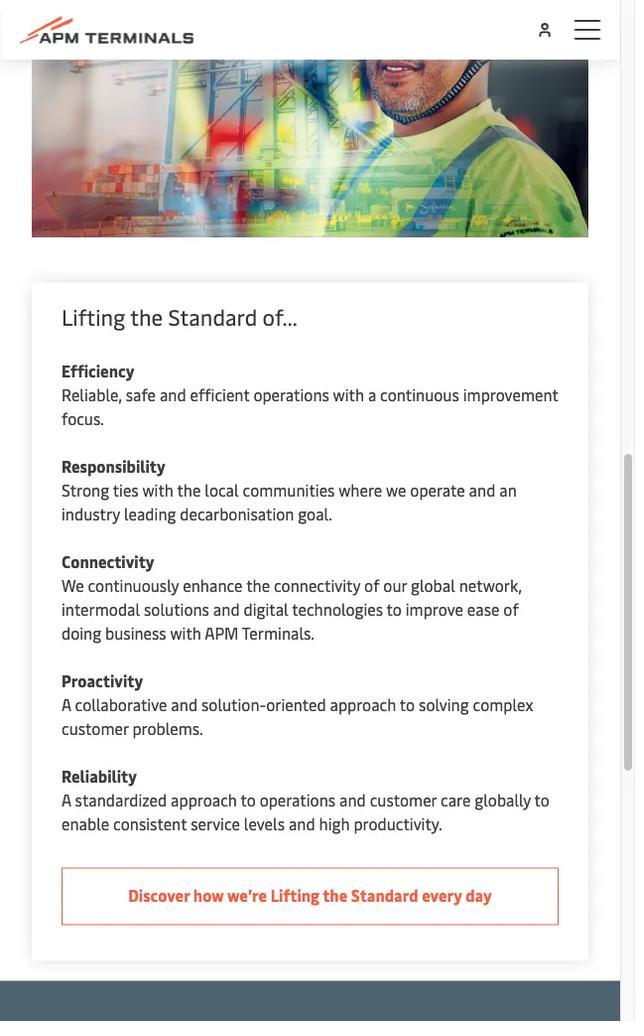 Task type: locate. For each thing, give the bounding box(es) containing it.
and inside proactivity a collaborative and solution-oriented approach to solving complex customer problems.
[[171, 694, 198, 716]]

0 vertical spatial approach
[[330, 694, 397, 716]]

0 vertical spatial customer
[[62, 718, 129, 739]]

day
[[466, 885, 493, 906]]

0 vertical spatial with
[[333, 384, 365, 406]]

a
[[62, 694, 71, 716], [62, 790, 71, 811]]

the inside connectivity we continuously enhance the connectivity of our global network, intermodal solutions and digital technologies to improve ease of doing business with apm terminals.
[[247, 575, 270, 596]]

customer
[[62, 718, 129, 739], [370, 790, 437, 811]]

2 a from the top
[[62, 790, 71, 811]]

1 horizontal spatial standard
[[351, 885, 419, 906]]

care
[[441, 790, 471, 811]]

focus.
[[62, 408, 104, 430]]

and inside responsibility strong ties with the local communities where we operate and an industry leading decarbonisation goal.
[[470, 480, 496, 501]]

approach up the service at the left of the page
[[171, 790, 237, 811]]

standard left of...
[[168, 302, 258, 331]]

local
[[205, 480, 239, 501]]

operations inside the reliability a standardized approach to operations and customer care globally to enable consistent service levels and high productivity.
[[260, 790, 336, 811]]

decarbonisation
[[180, 504, 294, 525]]

improvement
[[464, 384, 559, 406]]

to down our
[[387, 599, 402, 620]]

enable
[[62, 813, 109, 835]]

operations inside 'efficiency reliable, safe and efficient operations with a continuous improvement focus.'
[[254, 384, 330, 406]]

the down high
[[323, 885, 348, 906]]

and inside connectivity we continuously enhance the connectivity of our global network, intermodal solutions and digital technologies to improve ease of doing business with apm terminals.
[[213, 599, 240, 620]]

consistent
[[113, 813, 187, 835]]

approach right "oriented" at the bottom
[[330, 694, 397, 716]]

with down solutions
[[170, 623, 202, 644]]

and right the safe
[[160, 384, 186, 406]]

of right 'ease'
[[504, 599, 519, 620]]

global
[[411, 575, 456, 596]]

industry
[[62, 504, 120, 525]]

levels
[[244, 813, 285, 835]]

1 horizontal spatial approach
[[330, 694, 397, 716]]

customer up productivity.
[[370, 790, 437, 811]]

1 vertical spatial operations
[[260, 790, 336, 811]]

and left "an"
[[470, 480, 496, 501]]

lifting up efficiency
[[62, 302, 125, 331]]

where
[[339, 480, 383, 501]]

to up levels
[[241, 790, 256, 811]]

with inside 'efficiency reliable, safe and efficient operations with a continuous improvement focus.'
[[333, 384, 365, 406]]

0 horizontal spatial customer
[[62, 718, 129, 739]]

1 horizontal spatial of
[[504, 599, 519, 620]]

and inside 'efficiency reliable, safe and efficient operations with a continuous improvement focus.'
[[160, 384, 186, 406]]

to
[[387, 599, 402, 620], [400, 694, 415, 716], [241, 790, 256, 811], [535, 790, 550, 811]]

a up enable on the left bottom of page
[[62, 790, 71, 811]]

lifting right we're
[[271, 885, 320, 906]]

the left local
[[177, 480, 201, 501]]

1 vertical spatial of
[[504, 599, 519, 620]]

intermodal
[[62, 599, 140, 620]]

digital
[[244, 599, 289, 620]]

to left solving
[[400, 694, 415, 716]]

the
[[130, 302, 163, 331], [177, 480, 201, 501], [247, 575, 270, 596], [323, 885, 348, 906]]

of
[[365, 575, 380, 596], [504, 599, 519, 620]]

approach inside the reliability a standardized approach to operations and customer care globally to enable consistent service levels and high productivity.
[[171, 790, 237, 811]]

0 horizontal spatial standard
[[168, 302, 258, 331]]

0 vertical spatial a
[[62, 694, 71, 716]]

1 vertical spatial approach
[[171, 790, 237, 811]]

complex
[[473, 694, 534, 716]]

proactivity
[[62, 670, 143, 692]]

operations up levels
[[260, 790, 336, 811]]

continuous
[[381, 384, 460, 406]]

the for discover
[[323, 885, 348, 906]]

a down proactivity
[[62, 694, 71, 716]]

reliability
[[62, 766, 137, 787]]

service
[[191, 813, 240, 835]]

0 vertical spatial standard
[[168, 302, 258, 331]]

an
[[500, 480, 517, 501]]

solving
[[419, 694, 470, 716]]

0 horizontal spatial lifting
[[62, 302, 125, 331]]

efficiency reliable, safe and efficient operations with a continuous improvement focus.
[[62, 360, 559, 430]]

0 horizontal spatial approach
[[171, 790, 237, 811]]

operations right efficient on the left top
[[254, 384, 330, 406]]

0 horizontal spatial of
[[365, 575, 380, 596]]

1 vertical spatial with
[[142, 480, 174, 501]]

1 vertical spatial customer
[[370, 790, 437, 811]]

0 vertical spatial lifting
[[62, 302, 125, 331]]

ties
[[113, 480, 139, 501]]

leading
[[124, 504, 176, 525]]

approach
[[330, 694, 397, 716], [171, 790, 237, 811]]

and
[[160, 384, 186, 406], [470, 480, 496, 501], [213, 599, 240, 620], [171, 694, 198, 716], [340, 790, 366, 811], [289, 813, 316, 835]]

and up apm
[[213, 599, 240, 620]]

operations for with
[[254, 384, 330, 406]]

ease
[[468, 599, 500, 620]]

strong
[[62, 480, 109, 501]]

1 vertical spatial a
[[62, 790, 71, 811]]

the inside responsibility strong ties with the local communities where we operate and an industry leading decarbonisation goal.
[[177, 480, 201, 501]]

discover
[[128, 885, 190, 906]]

standard
[[168, 302, 258, 331], [351, 885, 419, 906]]

a for collaborative
[[62, 694, 71, 716]]

efficient
[[190, 384, 250, 406]]

of...
[[263, 302, 298, 331]]

customer down collaborative
[[62, 718, 129, 739]]

1 a from the top
[[62, 694, 71, 716]]

how
[[194, 885, 224, 906]]

lifting
[[62, 302, 125, 331], [271, 885, 320, 906]]

with
[[333, 384, 365, 406], [142, 480, 174, 501], [170, 623, 202, 644]]

a inside the reliability a standardized approach to operations and customer care globally to enable consistent service levels and high productivity.
[[62, 790, 71, 811]]

operations
[[254, 384, 330, 406], [260, 790, 336, 811]]

we
[[386, 480, 407, 501]]

apm
[[205, 623, 239, 644]]

2 vertical spatial with
[[170, 623, 202, 644]]

0 vertical spatial operations
[[254, 384, 330, 406]]

1 horizontal spatial customer
[[370, 790, 437, 811]]

standard left every
[[351, 885, 419, 906]]

terminals.
[[242, 623, 315, 644]]

efficiency
[[62, 360, 134, 382]]

1 vertical spatial lifting
[[271, 885, 320, 906]]

a
[[368, 384, 377, 406]]

a inside proactivity a collaborative and solution-oriented approach to solving complex customer problems.
[[62, 694, 71, 716]]

of left our
[[365, 575, 380, 596]]

and up problems.
[[171, 694, 198, 716]]

with up leading
[[142, 480, 174, 501]]

0 vertical spatial of
[[365, 575, 380, 596]]

network,
[[460, 575, 522, 596]]

with left a on the top right of the page
[[333, 384, 365, 406]]

oriented
[[266, 694, 326, 716]]

the up efficiency
[[130, 302, 163, 331]]

with inside responsibility strong ties with the local communities where we operate and an industry leading decarbonisation goal.
[[142, 480, 174, 501]]

the up digital in the left of the page
[[247, 575, 270, 596]]



Task type: describe. For each thing, give the bounding box(es) containing it.
the for connectivity
[[247, 575, 270, 596]]

standardized
[[75, 790, 167, 811]]

reliability a standardized approach to operations and customer care globally to enable consistent service levels and high productivity.
[[62, 766, 550, 835]]

solution-
[[202, 694, 266, 716]]

discover how we're lifting the standard every day link
[[62, 868, 559, 926]]

responsibility
[[62, 456, 166, 477]]

goal.
[[298, 504, 333, 525]]

and left high
[[289, 813, 316, 835]]

solutions
[[144, 599, 210, 620]]

problems.
[[133, 718, 203, 739]]

technologies
[[292, 599, 383, 620]]

improve
[[406, 599, 464, 620]]

connectivity
[[62, 551, 155, 573]]

continuously
[[88, 575, 179, 596]]

customer inside the reliability a standardized approach to operations and customer care globally to enable consistent service levels and high productivity.
[[370, 790, 437, 811]]

and up high
[[340, 790, 366, 811]]

operate
[[411, 480, 466, 501]]

to right globally
[[535, 790, 550, 811]]

high
[[319, 813, 350, 835]]

customer inside proactivity a collaborative and solution-oriented approach to solving complex customer problems.
[[62, 718, 129, 739]]

1 vertical spatial standard
[[351, 885, 419, 906]]

connectivity
[[274, 575, 361, 596]]

with inside connectivity we continuously enhance the connectivity of our global network, intermodal solutions and digital technologies to improve ease of doing business with apm terminals.
[[170, 623, 202, 644]]

the for responsibility
[[177, 480, 201, 501]]

proactivity a collaborative and solution-oriented approach to solving complex customer problems.
[[62, 670, 534, 739]]

apmt brand image
[[32, 0, 589, 238]]

productivity.
[[354, 813, 443, 835]]

we
[[62, 575, 84, 596]]

lifting the standard of...
[[62, 302, 298, 331]]

discover how we're lifting the standard every day
[[128, 885, 493, 906]]

1 horizontal spatial lifting
[[271, 885, 320, 906]]

to inside connectivity we continuously enhance the connectivity of our global network, intermodal solutions and digital technologies to improve ease of doing business with apm terminals.
[[387, 599, 402, 620]]

operations for and
[[260, 790, 336, 811]]

safe
[[126, 384, 156, 406]]

globally
[[475, 790, 532, 811]]

business
[[105, 623, 167, 644]]

our
[[384, 575, 407, 596]]

reliable,
[[62, 384, 122, 406]]

a for standardized
[[62, 790, 71, 811]]

to inside proactivity a collaborative and solution-oriented approach to solving complex customer problems.
[[400, 694, 415, 716]]

communities
[[243, 480, 335, 501]]

every
[[422, 885, 463, 906]]

responsibility strong ties with the local communities where we operate and an industry leading decarbonisation goal.
[[62, 456, 517, 525]]

collaborative
[[75, 694, 167, 716]]

doing
[[62, 623, 101, 644]]

we're
[[228, 885, 267, 906]]

enhance
[[183, 575, 243, 596]]

connectivity we continuously enhance the connectivity of our global network, intermodal solutions and digital technologies to improve ease of doing business with apm terminals.
[[62, 551, 522, 644]]

approach inside proactivity a collaborative and solution-oriented approach to solving complex customer problems.
[[330, 694, 397, 716]]



Task type: vqa. For each thing, say whether or not it's contained in the screenshot.
the topmost container
no



